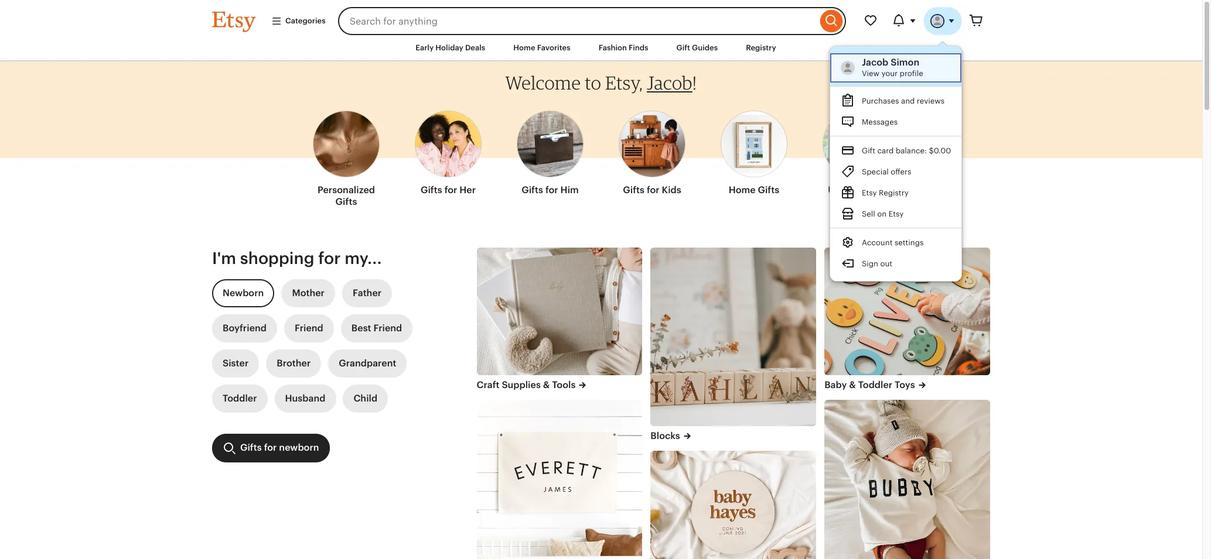 Task type: vqa. For each thing, say whether or not it's contained in the screenshot.
The Standard
no



Task type: locate. For each thing, give the bounding box(es) containing it.
for for newborn
[[264, 443, 277, 454]]

None search field
[[338, 7, 847, 35]]

1 horizontal spatial registry
[[879, 189, 909, 197]]

for left him
[[546, 185, 559, 196]]

2 friend from the left
[[374, 323, 402, 334]]

newborn
[[223, 288, 264, 299]]

gift
[[677, 43, 691, 52], [862, 146, 876, 155]]

best
[[352, 323, 371, 334]]

child
[[354, 394, 378, 405]]

sell on etsy
[[862, 210, 904, 219]]

registry
[[746, 43, 777, 52], [879, 189, 909, 197]]

1 vertical spatial jacob simon's avatar image
[[841, 61, 855, 75]]

finds
[[629, 43, 649, 52]]

categories button
[[263, 10, 335, 32]]

menu bar
[[191, 35, 1012, 62]]

her
[[460, 185, 476, 196]]

jacob simon's avatar image left view
[[841, 61, 855, 75]]

purchases
[[862, 97, 900, 105]]

& left tools
[[543, 380, 550, 391]]

card
[[878, 146, 894, 155]]

gift left guides
[[677, 43, 691, 52]]

etsy registry
[[862, 189, 909, 197]]

account settings link
[[831, 232, 962, 253]]

personalized name puzzle with animals | baby, toddler, kids toys | wooden toys | baby shower | christmas gifts | first birthday girl and boy image
[[825, 248, 991, 376]]

gift for gift guides
[[677, 43, 691, 52]]

0 horizontal spatial etsy
[[862, 189, 877, 197]]

gifts inside the personalized gifts
[[336, 197, 357, 208]]

settings
[[895, 239, 924, 247]]

supplies
[[502, 380, 541, 391]]

newborn
[[279, 443, 319, 454]]

baby & toddler toys link
[[825, 379, 991, 392]]

1 horizontal spatial etsy
[[889, 210, 904, 219]]

1 & from the left
[[543, 380, 550, 391]]

gifts for kids
[[623, 185, 682, 196]]

friend right the best
[[374, 323, 402, 334]]

gifts for him
[[522, 185, 579, 196]]

1 vertical spatial toddler
[[223, 394, 257, 405]]

1 horizontal spatial friend
[[374, 323, 402, 334]]

i'm
[[212, 249, 236, 268]]

your
[[882, 69, 898, 78]]

0 vertical spatial registry
[[746, 43, 777, 52]]

sell on etsy link
[[831, 203, 962, 225]]

registry right guides
[[746, 43, 777, 52]]

toddler down sister
[[223, 394, 257, 405]]

early
[[416, 43, 434, 52]]

registry inside etsy registry link
[[879, 189, 909, 197]]

deals
[[466, 43, 486, 52]]

0 vertical spatial jacob
[[862, 57, 889, 68]]

1 vertical spatial jacob
[[647, 72, 693, 94]]

home for home favorites
[[514, 43, 536, 52]]

for left her
[[445, 185, 458, 196]]

personalized gifts link
[[313, 104, 380, 213]]

jacob simon's avatar image
[[931, 14, 945, 28], [841, 61, 855, 75]]

fashion finds
[[599, 43, 649, 52]]

jacob simon's avatar image up view your profile element
[[931, 14, 945, 28]]

best friend
[[352, 323, 402, 334]]

baby memory book book | personalized baby book | gender neutral baby gift | baby shower gift | newborn memory book | baby book + photo album image
[[477, 248, 643, 376]]

etsy up sell
[[862, 189, 877, 197]]

1 horizontal spatial &
[[850, 380, 856, 391]]

friend down mother
[[295, 323, 324, 334]]

gifts for newborn link
[[212, 435, 330, 463]]

0 horizontal spatial jacob simon's avatar image
[[841, 61, 855, 75]]

out
[[881, 260, 893, 268]]

account settings
[[862, 239, 924, 247]]

0 horizontal spatial registry
[[746, 43, 777, 52]]

& right the baby
[[850, 380, 856, 391]]

0 vertical spatial jacob simon's avatar image
[[931, 14, 945, 28]]

0 horizontal spatial jacob
[[647, 72, 693, 94]]

&
[[543, 380, 550, 391], [850, 380, 856, 391]]

registry up sell on etsy link
[[879, 189, 909, 197]]

jacob up view
[[862, 57, 889, 68]]

messages
[[862, 118, 898, 127]]

1 vertical spatial gift
[[862, 146, 876, 155]]

for for kids
[[647, 185, 660, 196]]

gift inside jacob simon "banner"
[[862, 146, 876, 155]]

1 friend from the left
[[295, 323, 324, 334]]

menu bar containing early holiday deals
[[191, 35, 1012, 62]]

for left "kids"
[[647, 185, 660, 196]]

for left newborn
[[264, 443, 277, 454]]

friend
[[295, 323, 324, 334], [374, 323, 402, 334]]

home gifts link
[[721, 104, 788, 201]]

fashion
[[599, 43, 627, 52]]

baby & toddler toys
[[825, 380, 916, 391]]

baby powder &quot;bubby™&quot; everyday boys sweatshirt image
[[825, 401, 991, 560]]

1 vertical spatial home
[[729, 185, 756, 196]]

jacob inside jacob simon view your profile
[[862, 57, 889, 68]]

0 vertical spatial gift
[[677, 43, 691, 52]]

1 horizontal spatial home
[[729, 185, 756, 196]]

1 horizontal spatial gift
[[862, 146, 876, 155]]

0 horizontal spatial friend
[[295, 323, 324, 334]]

view
[[862, 69, 880, 78]]

offers
[[891, 168, 912, 176]]

jacob down the gift guides link
[[647, 72, 693, 94]]

unique gifts link
[[823, 104, 890, 201]]

holiday
[[436, 43, 464, 52]]

gifts inside "link"
[[623, 185, 645, 196]]

toddler
[[859, 380, 893, 391], [223, 394, 257, 405]]

profile
[[900, 69, 924, 78]]

2 & from the left
[[850, 380, 856, 391]]

fashion finds link
[[590, 38, 658, 59]]

0 horizontal spatial &
[[543, 380, 550, 391]]

craft supplies & tools
[[477, 380, 576, 391]]

and
[[902, 97, 915, 105]]

home
[[514, 43, 536, 52], [729, 185, 756, 196]]

mother
[[292, 288, 325, 299]]

shopping
[[240, 249, 315, 268]]

toddler left toys
[[859, 380, 893, 391]]

& inside baby & toddler toys link
[[850, 380, 856, 391]]

special offers link
[[831, 161, 962, 182]]

0 horizontal spatial gift
[[677, 43, 691, 52]]

welcome
[[506, 72, 581, 94]]

special
[[862, 168, 889, 176]]

1 horizontal spatial toddler
[[859, 380, 893, 391]]

categories
[[286, 16, 326, 25]]

for
[[445, 185, 458, 196], [546, 185, 559, 196], [647, 185, 660, 196], [319, 249, 341, 268], [264, 443, 277, 454]]

1 vertical spatial registry
[[879, 189, 909, 197]]

special offers
[[862, 168, 912, 176]]

him
[[561, 185, 579, 196]]

gift left "card"
[[862, 146, 876, 155]]

messages link
[[831, 111, 962, 133]]

jacob
[[862, 57, 889, 68], [647, 72, 693, 94]]

0 horizontal spatial home
[[514, 43, 536, 52]]

0 vertical spatial home
[[514, 43, 536, 52]]

toys
[[895, 380, 916, 391]]

0 horizontal spatial toddler
[[223, 394, 257, 405]]

etsy right on
[[889, 210, 904, 219]]

for inside "link"
[[647, 185, 660, 196]]

gifts for newborn
[[240, 443, 319, 454]]

none search field inside jacob simon "banner"
[[338, 7, 847, 35]]

1 horizontal spatial jacob
[[862, 57, 889, 68]]



Task type: describe. For each thing, give the bounding box(es) containing it.
gifts for him link
[[517, 104, 584, 201]]

gift guides link
[[668, 38, 727, 59]]

father
[[353, 288, 382, 299]]

account
[[862, 239, 893, 247]]

welcome to etsy, jacob !
[[506, 72, 697, 94]]

home gifts
[[729, 185, 780, 196]]

i'm shopping for my...
[[212, 249, 382, 268]]

Search for anything text field
[[338, 7, 818, 35]]

reviews
[[917, 97, 945, 105]]

etsy registry link
[[831, 182, 962, 203]]

personalized gifts
[[318, 185, 375, 208]]

jacob simon view your profile
[[862, 57, 924, 78]]

unique
[[829, 185, 861, 196]]

gifts for her
[[421, 185, 476, 196]]

boyfriend
[[223, 323, 267, 334]]

0.00
[[934, 146, 952, 155]]

unique gifts
[[829, 185, 885, 196]]

for left "my..."
[[319, 249, 341, 268]]

jacob link
[[647, 72, 693, 94]]

baby
[[825, 380, 847, 391]]

gifts for kids link
[[619, 104, 686, 201]]

!
[[693, 72, 697, 94]]

gift for gift card balance: $ 0.00
[[862, 146, 876, 155]]

craft supplies & tools link
[[477, 379, 643, 392]]

$
[[929, 146, 934, 155]]

husband
[[285, 394, 326, 405]]

purchases and reviews link
[[831, 90, 962, 111]]

personalized
[[318, 185, 375, 196]]

sign out link
[[831, 253, 962, 274]]

view your profile element
[[862, 57, 952, 69]]

sister
[[223, 358, 249, 370]]

early holiday deals
[[416, 43, 486, 52]]

baby name flag | canvas flag | nursery name sign | custom name banner | boho nursery decor | d2 image
[[477, 401, 643, 560]]

kids
[[662, 185, 682, 196]]

home favorites
[[514, 43, 571, 52]]

blocks
[[651, 431, 681, 442]]

favorites
[[538, 43, 571, 52]]

gifts for her link
[[415, 104, 482, 201]]

purchases and reviews
[[862, 97, 945, 105]]

for for him
[[546, 185, 559, 196]]

home for home gifts
[[729, 185, 756, 196]]

home favorites link
[[505, 38, 580, 59]]

for for her
[[445, 185, 458, 196]]

sign
[[862, 260, 879, 268]]

early holiday deals link
[[407, 38, 494, 59]]

my...
[[345, 249, 382, 268]]

registry link
[[738, 38, 786, 59]]

& inside craft supplies & tools link
[[543, 380, 550, 391]]

brother
[[277, 358, 311, 370]]

1 horizontal spatial jacob simon's avatar image
[[931, 14, 945, 28]]

sign out
[[862, 260, 893, 268]]

0 vertical spatial etsy
[[862, 189, 877, 197]]

tools
[[552, 380, 576, 391]]

simon
[[891, 57, 920, 68]]

jacob simon banner
[[191, 0, 1012, 282]]

0 vertical spatial toddler
[[859, 380, 893, 391]]

gift card balance: $ 0.00
[[862, 146, 952, 155]]

etsy,
[[606, 72, 643, 94]]

balance:
[[896, 146, 927, 155]]

floral wood alphabet blocks | personalized name | custom name blocks | handmade wood blocks | floral baby shower | floral nursery decor image
[[651, 248, 817, 427]]

sell
[[862, 210, 876, 219]]

craft
[[477, 380, 500, 391]]

1 vertical spatial etsy
[[889, 210, 904, 219]]

on
[[878, 210, 887, 219]]

to
[[585, 72, 602, 94]]

blocks link
[[651, 430, 817, 443]]

gift guides
[[677, 43, 718, 52]]

custom pregnancy announcement plaque | oh baby wooden plaque | maternity photo prop | baby announcement sign image
[[651, 451, 817, 560]]

grandparent
[[339, 358, 397, 370]]

guides
[[693, 43, 718, 52]]



